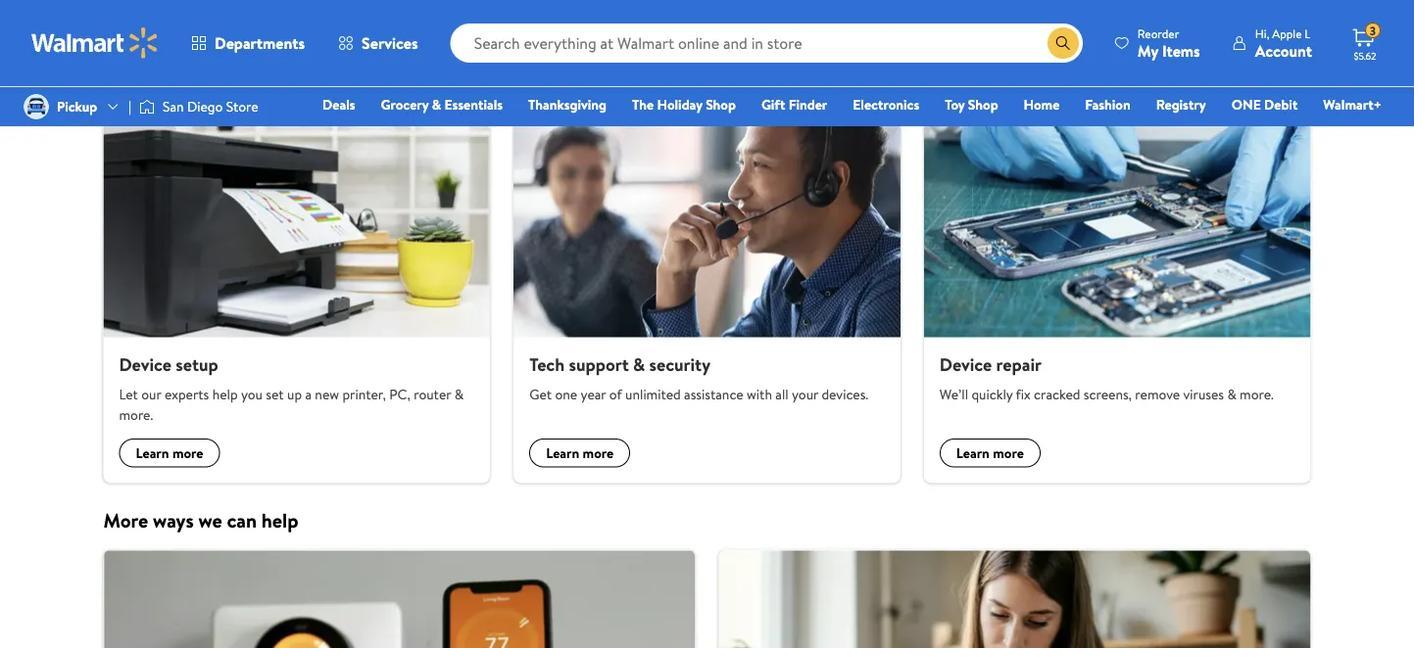 Task type: vqa. For each thing, say whether or not it's contained in the screenshot.
Learn in Device setup list item
yes



Task type: locate. For each thing, give the bounding box(es) containing it.
2 learn from the left
[[546, 444, 580, 463]]

printer,
[[343, 385, 386, 404]]

more ways we can help
[[103, 507, 298, 535]]

more down 'year'
[[583, 444, 614, 463]]

reorder
[[1138, 25, 1180, 42]]

search icon image
[[1056, 35, 1071, 51]]

debit
[[1265, 95, 1298, 114]]

2 device from the left
[[940, 353, 992, 377]]

1 learn more from the left
[[136, 444, 203, 463]]

device inside device repair we'll quickly fix cracked screens, remove viruses & more.
[[940, 353, 992, 377]]

learn more for &
[[546, 444, 614, 463]]

services button
[[322, 20, 435, 67]]

device up we'll
[[940, 353, 992, 377]]

& up 'unlimited'
[[633, 353, 645, 377]]

1 horizontal spatial more
[[583, 444, 614, 463]]

learn more down 'year'
[[546, 444, 614, 463]]

help right can
[[262, 507, 298, 535]]

device for device repair
[[940, 353, 992, 377]]

2 horizontal spatial learn more
[[957, 444, 1024, 463]]

electronics link
[[844, 94, 929, 115]]

you
[[244, 78, 274, 106], [241, 385, 263, 404]]

 image right |
[[139, 97, 155, 117]]

the
[[146, 78, 174, 106]]

 image left pickup at the left top
[[24, 94, 49, 120]]

more inside tech support & security list item
[[583, 444, 614, 463]]

1 device from the left
[[119, 353, 172, 377]]

let
[[119, 385, 138, 404]]

electronics
[[853, 95, 920, 114]]

more inside device setup list item
[[172, 444, 203, 463]]

help
[[212, 385, 238, 404], [262, 507, 298, 535]]

experts
[[165, 385, 209, 404]]

more
[[172, 444, 203, 463], [583, 444, 614, 463], [993, 444, 1024, 463]]

learn more inside device setup list item
[[136, 444, 203, 463]]

more inside device repair 'list item'
[[993, 444, 1024, 463]]

0 horizontal spatial device
[[119, 353, 172, 377]]

tech support & security get one year of unlimited assistance with all your devices.
[[530, 353, 869, 404]]

fashion
[[1086, 95, 1131, 114]]

registry
[[1156, 95, 1206, 114]]

toy shop
[[945, 95, 999, 114]]

your
[[792, 385, 819, 404]]

& inside tech support & security get one year of unlimited assistance with all your devices.
[[633, 353, 645, 377]]

1 horizontal spatial device
[[940, 353, 992, 377]]

list for find the service you need
[[92, 121, 1323, 484]]

& right router
[[455, 385, 464, 404]]

learn more down the experts
[[136, 444, 203, 463]]

1 horizontal spatial shop
[[968, 95, 999, 114]]

1 horizontal spatial more.
[[1240, 385, 1274, 404]]

shop
[[706, 95, 736, 114], [968, 95, 999, 114]]

gift finder link
[[753, 94, 836, 115]]

2 more from the left
[[583, 444, 614, 463]]

2 shop from the left
[[968, 95, 999, 114]]

get
[[530, 385, 552, 404]]

can
[[227, 507, 257, 535]]

the holiday shop
[[632, 95, 736, 114]]

0 horizontal spatial shop
[[706, 95, 736, 114]]

shop right holiday
[[706, 95, 736, 114]]

list
[[92, 121, 1323, 484], [92, 550, 1323, 649]]

you inside the device setup let our experts help you set up a new printer, pc, router & more.
[[241, 385, 263, 404]]

0 horizontal spatial help
[[212, 385, 238, 404]]

1 vertical spatial more.
[[119, 405, 153, 425]]

learn inside tech support & security list item
[[546, 444, 580, 463]]

device repair list item
[[912, 121, 1323, 484]]

0 vertical spatial help
[[212, 385, 238, 404]]

1 horizontal spatial  image
[[139, 97, 155, 117]]

store
[[226, 97, 258, 116]]

0 vertical spatial more.
[[1240, 385, 1274, 404]]

Walmart Site-Wide search field
[[451, 24, 1083, 63]]

device setup let our experts help you set up a new printer, pc, router & more.
[[119, 353, 464, 425]]

grocery & essentials
[[381, 95, 503, 114]]

0 vertical spatial list
[[92, 121, 1323, 484]]

learn down we'll
[[957, 444, 990, 463]]

2 horizontal spatial more
[[993, 444, 1024, 463]]

$5.62
[[1354, 49, 1377, 62]]

1 horizontal spatial learn
[[546, 444, 580, 463]]

learn more down quickly
[[957, 444, 1024, 463]]

registry link
[[1148, 94, 1215, 115]]

0 horizontal spatial more.
[[119, 405, 153, 425]]

learn more
[[136, 444, 203, 463], [546, 444, 614, 463], [957, 444, 1024, 463]]

device up our
[[119, 353, 172, 377]]

&
[[432, 95, 441, 114], [633, 353, 645, 377], [455, 385, 464, 404], [1228, 385, 1237, 404]]

viruses
[[1184, 385, 1224, 404]]

1 vertical spatial list
[[92, 550, 1323, 649]]

device inside the device setup let our experts help you set up a new printer, pc, router & more.
[[119, 353, 172, 377]]

one
[[555, 385, 578, 404]]

san diego store
[[163, 97, 258, 116]]

learn inside device setup list item
[[136, 444, 169, 463]]

finder
[[789, 95, 828, 114]]

& right viruses
[[1228, 385, 1237, 404]]

learn inside device repair 'list item'
[[957, 444, 990, 463]]

3 learn from the left
[[957, 444, 990, 463]]

learn more inside device repair 'list item'
[[957, 444, 1024, 463]]

1 vertical spatial you
[[241, 385, 263, 404]]

1 shop from the left
[[706, 95, 736, 114]]

& inside device repair we'll quickly fix cracked screens, remove viruses & more.
[[1228, 385, 1237, 404]]

more.
[[1240, 385, 1274, 404], [119, 405, 153, 425]]

you left set
[[241, 385, 263, 404]]

reorder my items
[[1138, 25, 1201, 61]]

more down the experts
[[172, 444, 203, 463]]

router
[[414, 385, 451, 404]]

one debit link
[[1223, 94, 1307, 115]]

fashion link
[[1077, 94, 1140, 115]]

2 horizontal spatial learn
[[957, 444, 990, 463]]

1 learn from the left
[[136, 444, 169, 463]]

2 list from the top
[[92, 550, 1323, 649]]

more. inside device repair we'll quickly fix cracked screens, remove viruses & more.
[[1240, 385, 1274, 404]]

 image
[[24, 94, 49, 120], [139, 97, 155, 117]]

support
[[569, 353, 629, 377]]

you left need
[[244, 78, 274, 106]]

walmart image
[[31, 27, 159, 59]]

walmart+ link
[[1315, 94, 1391, 115]]

with
[[747, 385, 772, 404]]

2 learn more from the left
[[546, 444, 614, 463]]

shop right toy
[[968, 95, 999, 114]]

up
[[287, 385, 302, 404]]

home
[[1024, 95, 1060, 114]]

help right the experts
[[212, 385, 238, 404]]

3 more from the left
[[993, 444, 1024, 463]]

list item
[[92, 550, 707, 649], [707, 550, 1323, 649]]

 image for pickup
[[24, 94, 49, 120]]

learn down our
[[136, 444, 169, 463]]

learn down one
[[546, 444, 580, 463]]

services
[[362, 32, 418, 54]]

holiday
[[657, 95, 703, 114]]

more down 'fix'
[[993, 444, 1024, 463]]

1 horizontal spatial learn more
[[546, 444, 614, 463]]

learn
[[136, 444, 169, 463], [546, 444, 580, 463], [957, 444, 990, 463]]

learn more inside tech support & security list item
[[546, 444, 614, 463]]

a
[[305, 385, 312, 404]]

1 list from the top
[[92, 121, 1323, 484]]

list containing device setup
[[92, 121, 1323, 484]]

1 vertical spatial help
[[262, 507, 298, 535]]

grocery & essentials link
[[372, 94, 512, 115]]

0 horizontal spatial learn
[[136, 444, 169, 463]]

learn for we'll
[[957, 444, 990, 463]]

3 learn more from the left
[[957, 444, 1024, 463]]

device
[[119, 353, 172, 377], [940, 353, 992, 377]]

more. down let
[[119, 405, 153, 425]]

0 horizontal spatial  image
[[24, 94, 49, 120]]

1 more from the left
[[172, 444, 203, 463]]

0 horizontal spatial learn more
[[136, 444, 203, 463]]

more. right viruses
[[1240, 385, 1274, 404]]

0 horizontal spatial more
[[172, 444, 203, 463]]

devices.
[[822, 385, 869, 404]]



Task type: describe. For each thing, give the bounding box(es) containing it.
learn more for we'll
[[957, 444, 1024, 463]]

need
[[279, 78, 321, 106]]

unlimited
[[626, 385, 681, 404]]

gift finder
[[762, 95, 828, 114]]

|
[[129, 97, 131, 116]]

thanksgiving link
[[520, 94, 616, 115]]

walmart+
[[1324, 95, 1382, 114]]

grocery
[[381, 95, 429, 114]]

tech support & security list item
[[502, 121, 912, 484]]

more for our
[[172, 444, 203, 463]]

diego
[[187, 97, 223, 116]]

our
[[141, 385, 161, 404]]

device for device setup
[[119, 353, 172, 377]]

fix
[[1016, 385, 1031, 404]]

remove
[[1136, 385, 1180, 404]]

all
[[776, 385, 789, 404]]

my
[[1138, 40, 1159, 61]]

apple
[[1273, 25, 1302, 42]]

cracked
[[1034, 385, 1081, 404]]

set
[[266, 385, 284, 404]]

learn for &
[[546, 444, 580, 463]]

 image for san diego store
[[139, 97, 155, 117]]

pickup
[[57, 97, 97, 116]]

items
[[1163, 40, 1201, 61]]

more. inside the device setup let our experts help you set up a new printer, pc, router & more.
[[119, 405, 153, 425]]

deals
[[323, 95, 355, 114]]

the holiday shop link
[[623, 94, 745, 115]]

screens,
[[1084, 385, 1132, 404]]

more
[[103, 507, 148, 535]]

toy shop link
[[936, 94, 1007, 115]]

new
[[315, 385, 339, 404]]

toy
[[945, 95, 965, 114]]

we'll
[[940, 385, 969, 404]]

0 vertical spatial you
[[244, 78, 274, 106]]

& inside the device setup let our experts help you set up a new printer, pc, router & more.
[[455, 385, 464, 404]]

setup
[[176, 353, 218, 377]]

& right grocery
[[432, 95, 441, 114]]

security
[[649, 353, 711, 377]]

more for security
[[583, 444, 614, 463]]

departments
[[215, 32, 305, 54]]

deals link
[[314, 94, 364, 115]]

san
[[163, 97, 184, 116]]

service
[[179, 78, 239, 106]]

find the service you need
[[103, 78, 321, 106]]

list for more ways we can help
[[92, 550, 1323, 649]]

2 list item from the left
[[707, 550, 1323, 649]]

device setup list item
[[92, 121, 502, 484]]

learn more for let
[[136, 444, 203, 463]]

repair
[[997, 353, 1042, 377]]

pc,
[[389, 385, 411, 404]]

thanksgiving
[[528, 95, 607, 114]]

tech
[[530, 353, 565, 377]]

home link
[[1015, 94, 1069, 115]]

l
[[1305, 25, 1311, 42]]

help inside the device setup let our experts help you set up a new printer, pc, router & more.
[[212, 385, 238, 404]]

we
[[198, 507, 222, 535]]

one debit
[[1232, 95, 1298, 114]]

Search search field
[[451, 24, 1083, 63]]

assistance
[[684, 385, 744, 404]]

the
[[632, 95, 654, 114]]

gift
[[762, 95, 786, 114]]

of
[[610, 385, 622, 404]]

find
[[103, 78, 141, 106]]

hi, apple l account
[[1255, 25, 1313, 61]]

essentials
[[445, 95, 503, 114]]

year
[[581, 385, 606, 404]]

device repair we'll quickly fix cracked screens, remove viruses & more.
[[940, 353, 1274, 404]]

ways
[[153, 507, 194, 535]]

1 horizontal spatial help
[[262, 507, 298, 535]]

learn for let
[[136, 444, 169, 463]]

quickly
[[972, 385, 1013, 404]]

1 list item from the left
[[92, 550, 707, 649]]

one
[[1232, 95, 1261, 114]]

departments button
[[174, 20, 322, 67]]

more for quickly
[[993, 444, 1024, 463]]

3
[[1370, 22, 1376, 39]]

hi,
[[1255, 25, 1270, 42]]

account
[[1255, 40, 1313, 61]]



